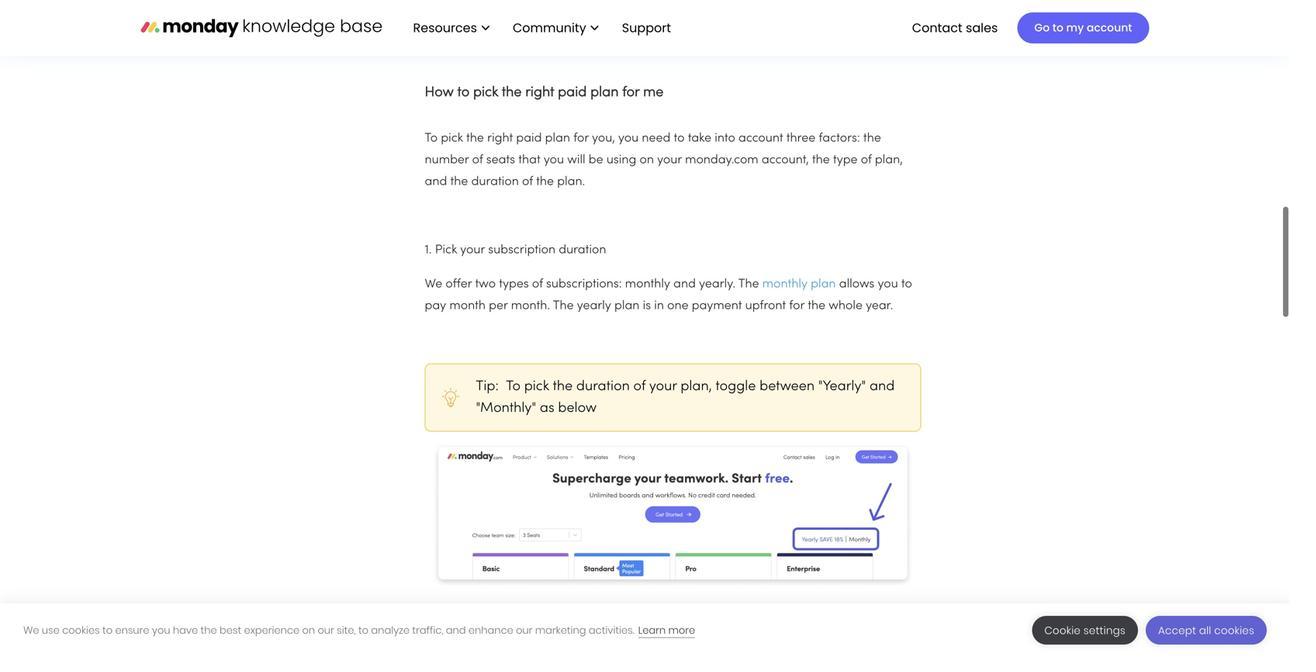 Task type: describe. For each thing, give the bounding box(es) containing it.
difference
[[576, 10, 633, 22]]

my
[[1067, 20, 1085, 35]]

1 horizontal spatial for
[[623, 86, 640, 99]]

best
[[220, 624, 242, 638]]

to pick the right paid plan for you, you need to take into account three factors: the number of seats that you will be using on your monday.com account, the type of plan, and the duration of the plan.
[[425, 133, 903, 188]]

plan up you,
[[591, 86, 619, 99]]

1 horizontal spatial pick
[[473, 86, 498, 99]]

frame_1095.png image
[[425, 432, 922, 595]]

allows you to pay month per month. the yearly plan is in one payment upfront for the whole year.
[[425, 279, 913, 312]]

learn more link
[[639, 624, 696, 638]]

month.
[[511, 300, 550, 312]]

and inside to pick the duration of your plan, toggle between "yearly" and "monthly" as below
[[870, 380, 895, 394]]

site,
[[337, 624, 356, 638]]

main element
[[398, 0, 1150, 56]]

per
[[489, 300, 508, 312]]

experience
[[244, 624, 300, 638]]

resources link
[[406, 15, 498, 41]]

1 vertical spatial your
[[461, 245, 485, 256]]

cookie settings
[[1045, 624, 1126, 638]]

below
[[558, 402, 597, 415]]

monday.com logo image
[[141, 11, 382, 44]]

settings
[[1084, 624, 1126, 638]]

contact sales
[[913, 19, 999, 36]]

paid inside 'to pick the right paid plan for you, you need to take into account three factors: the number of seats that you will be using on your monday.com account, the type of plan, and the duration of the plan.'
[[516, 133, 542, 144]]

learn
[[639, 624, 666, 638]]

1. pick your subscription duration
[[425, 245, 607, 256]]

subscriptions:
[[546, 279, 622, 290]]

for
[[425, 10, 443, 22]]

between inside to pick the duration of your plan, toggle between "yearly" and "monthly" as below
[[760, 380, 815, 394]]

yearly
[[577, 300, 612, 312]]

we for we use cookies to ensure you have the best experience on our site, to analyze traffic, and enhance our marketing activities. learn more
[[23, 624, 39, 638]]

account,
[[762, 154, 809, 166]]

to right how
[[458, 86, 470, 99]]

cookies for all
[[1215, 624, 1255, 638]]

factors:
[[819, 133, 861, 144]]

you inside 'dialog'
[[152, 624, 170, 638]]

month
[[450, 300, 486, 312]]

the left plan.
[[536, 176, 554, 188]]

go to my account
[[1035, 20, 1133, 35]]

for inside allows you to pay month per month. the yearly plan is in one payment upfront for the whole year.
[[790, 300, 805, 312]]

right inside 'to pick the right paid plan for you, you need to take into account three factors: the number of seats that you will be using on your monday.com account, the type of plan, and the duration of the plan.'
[[488, 133, 513, 144]]

1.
[[425, 245, 432, 256]]

payment
[[692, 300, 742, 312]]

to inside allows you to pay month per month. the yearly plan is in one payment upfront for the whole year.
[[902, 279, 913, 290]]

as
[[540, 402, 555, 415]]

the right the factors:
[[864, 133, 882, 144]]

your inside 'to pick the right paid plan for you, you need to take into account three factors: the number of seats that you will be using on your monday.com account, the type of plan, and the duration of the plan.'
[[658, 154, 682, 166]]

the up seats
[[502, 86, 522, 99]]

click
[[725, 10, 748, 22]]

marketing
[[535, 624, 586, 638]]

use
[[42, 624, 60, 638]]

tip:
[[476, 380, 506, 394]]

0 horizontal spatial between
[[636, 10, 685, 22]]

"yearly"
[[819, 380, 866, 394]]

pick
[[435, 245, 457, 256]]

me
[[644, 86, 664, 99]]

need
[[642, 133, 671, 144]]

plan, inside 'to pick the right paid plan for you, you need to take into account three factors: the number of seats that you will be using on your monday.com account, the type of plan, and the duration of the plan.'
[[875, 154, 903, 166]]

yearly.
[[699, 279, 736, 290]]

cookie
[[1045, 624, 1081, 638]]

plan.
[[557, 176, 586, 188]]

the left type at the right top of the page
[[813, 154, 830, 166]]

for more details about the difference between plans, click
[[425, 10, 752, 22]]

upfront
[[746, 300, 786, 312]]

we use cookies to ensure you have the best experience on our site, to analyze traffic, and enhance our marketing activities. learn more
[[23, 624, 696, 638]]

pick for to pick the right paid plan for you, you need to take into account three factors: the number of seats that you will be using on your monday.com account, the type of plan, and the duration of the plan.
[[441, 133, 463, 144]]

subscription
[[488, 245, 556, 256]]

pay
[[425, 300, 446, 312]]

monthly plan link
[[763, 279, 836, 290]]

analyze
[[371, 624, 410, 638]]

account inside the "main" element
[[1087, 20, 1133, 35]]

0 vertical spatial paid
[[558, 86, 587, 99]]

all
[[1200, 624, 1212, 638]]

1 vertical spatial duration
[[559, 245, 607, 256]]

toggle
[[716, 380, 756, 394]]

that
[[519, 154, 541, 166]]

the right about
[[555, 10, 573, 22]]

take
[[688, 133, 712, 144]]

plan, inside to pick the duration of your plan, toggle between "yearly" and "monthly" as below
[[681, 380, 712, 394]]

account inside 'to pick the right paid plan for you, you need to take into account three factors: the number of seats that you will be using on your monday.com account, the type of plan, and the duration of the plan.'
[[739, 133, 784, 144]]

will
[[568, 154, 586, 166]]

type
[[834, 154, 858, 166]]

"monthly"
[[476, 402, 537, 415]]

details
[[479, 10, 515, 22]]

number
[[425, 154, 469, 166]]



Task type: vqa. For each thing, say whether or not it's contained in the screenshot.
pick
yes



Task type: locate. For each thing, give the bounding box(es) containing it.
and inside 'to pick the right paid plan for you, you need to take into account three factors: the number of seats that you will be using on your monday.com account, the type of plan, and the duration of the plan.'
[[425, 176, 447, 188]]

0 horizontal spatial for
[[574, 133, 589, 144]]

duration up "below"
[[577, 380, 630, 394]]

1 horizontal spatial paid
[[558, 86, 587, 99]]

the up "number"
[[467, 133, 484, 144]]

you left will
[[544, 154, 564, 166]]

to
[[1053, 20, 1064, 35], [458, 86, 470, 99], [674, 133, 685, 144], [902, 279, 913, 290], [102, 624, 113, 638], [359, 624, 369, 638]]

0 vertical spatial for
[[623, 86, 640, 99]]

how
[[425, 86, 454, 99]]

our right enhance
[[516, 624, 533, 638]]

2 vertical spatial duration
[[577, 380, 630, 394]]

on down need
[[640, 154, 654, 166]]

right up seats
[[488, 133, 513, 144]]

to pick the duration of your plan, toggle between "yearly" and "monthly" as below
[[476, 380, 895, 415]]

on inside 'dialog'
[[302, 624, 315, 638]]

and inside 'dialog'
[[446, 624, 466, 638]]

0 horizontal spatial plan,
[[681, 380, 712, 394]]

account right my
[[1087, 20, 1133, 35]]

you,
[[592, 133, 615, 144]]

the
[[555, 10, 573, 22], [502, 86, 522, 99], [467, 133, 484, 144], [864, 133, 882, 144], [813, 154, 830, 166], [451, 176, 468, 188], [536, 176, 554, 188], [808, 300, 826, 312], [553, 380, 573, 394], [201, 624, 217, 638]]

0 horizontal spatial right
[[488, 133, 513, 144]]

monthly up upfront
[[763, 279, 808, 290]]

dialog
[[0, 604, 1291, 657]]

more right for
[[446, 10, 476, 22]]

be
[[589, 154, 604, 166]]

and down "number"
[[425, 176, 447, 188]]

1 cookies from the left
[[62, 624, 100, 638]]

2 horizontal spatial for
[[790, 300, 805, 312]]

you up the using
[[619, 133, 639, 144]]

plan inside allows you to pay month per month. the yearly plan is in one payment upfront for the whole year.
[[615, 300, 640, 312]]

0 horizontal spatial our
[[318, 624, 334, 638]]

1 vertical spatial paid
[[516, 133, 542, 144]]

duration up subscriptions: on the left of the page
[[559, 245, 607, 256]]

to right go
[[1053, 20, 1064, 35]]

2 our from the left
[[516, 624, 533, 638]]

0 vertical spatial on
[[640, 154, 654, 166]]

pick
[[473, 86, 498, 99], [441, 133, 463, 144], [524, 380, 549, 394]]

types
[[499, 279, 529, 290]]

pick up as
[[524, 380, 549, 394]]

to
[[425, 133, 438, 144], [506, 380, 521, 394]]

duration
[[472, 176, 519, 188], [559, 245, 607, 256], [577, 380, 630, 394]]

you
[[619, 133, 639, 144], [544, 154, 564, 166], [878, 279, 899, 290], [152, 624, 170, 638]]

ensure
[[115, 624, 149, 638]]

2 horizontal spatial pick
[[524, 380, 549, 394]]

on right experience
[[302, 624, 315, 638]]

to inside 'to pick the right paid plan for you, you need to take into account three factors: the number of seats that you will be using on your monday.com account, the type of plan, and the duration of the plan.'
[[425, 133, 438, 144]]

plan, left "toggle"
[[681, 380, 712, 394]]

to for to pick the right paid plan for you, you need to take into account three factors: the number of seats that you will be using on your monday.com account, the type of plan, and the duration of the plan.
[[425, 133, 438, 144]]

we left use
[[23, 624, 39, 638]]

the down monthly plan link
[[808, 300, 826, 312]]

the down "number"
[[451, 176, 468, 188]]

for left me
[[623, 86, 640, 99]]

cookies inside button
[[1215, 624, 1255, 638]]

0 vertical spatial your
[[658, 154, 682, 166]]

using
[[607, 154, 637, 166]]

1 vertical spatial right
[[488, 133, 513, 144]]

accept all cookies
[[1159, 624, 1255, 638]]

the down subscriptions: on the left of the page
[[553, 300, 574, 312]]

0 vertical spatial right
[[526, 86, 555, 99]]

1 our from the left
[[318, 624, 334, 638]]

pick up "number"
[[441, 133, 463, 144]]

cookie settings button
[[1033, 616, 1139, 645]]

to left take
[[674, 133, 685, 144]]

0 horizontal spatial account
[[739, 133, 784, 144]]

your right pick
[[461, 245, 485, 256]]

your down need
[[658, 154, 682, 166]]

in
[[655, 300, 664, 312]]

pick inside 'to pick the right paid plan for you, you need to take into account three factors: the number of seats that you will be using on your monday.com account, the type of plan, and the duration of the plan.'
[[441, 133, 463, 144]]

we inside 'dialog'
[[23, 624, 39, 638]]

sales
[[966, 19, 999, 36]]

0 vertical spatial plan,
[[875, 154, 903, 166]]

list
[[398, 0, 684, 56]]

0 horizontal spatial on
[[302, 624, 315, 638]]

go to my account link
[[1018, 12, 1150, 43]]

resources
[[413, 19, 477, 36]]

of inside to pick the duration of your plan, toggle between "yearly" and "monthly" as below
[[634, 380, 646, 394]]

how to pick the right paid plan for me
[[425, 86, 664, 99]]

the inside allows you to pay month per month. the yearly plan is in one payment upfront for the whole year.
[[808, 300, 826, 312]]

for
[[623, 86, 640, 99], [574, 133, 589, 144], [790, 300, 805, 312]]

1 horizontal spatial account
[[1087, 20, 1133, 35]]

duration inside 'to pick the right paid plan for you, you need to take into account three factors: the number of seats that you will be using on your monday.com account, the type of plan, and the duration of the plan.'
[[472, 176, 519, 188]]

whole
[[829, 300, 863, 312]]

1 vertical spatial on
[[302, 624, 315, 638]]

2 cookies from the left
[[1215, 624, 1255, 638]]

accept all cookies button
[[1146, 616, 1268, 645]]

support link
[[615, 15, 684, 41], [622, 19, 676, 36]]

1 vertical spatial we
[[23, 624, 39, 638]]

between right "toggle"
[[760, 380, 815, 394]]

to inside the "main" element
[[1053, 20, 1064, 35]]

traffic,
[[412, 624, 444, 638]]

0 vertical spatial to
[[425, 133, 438, 144]]

allows
[[840, 279, 875, 290]]

1 vertical spatial the
[[553, 300, 574, 312]]

1 vertical spatial plan,
[[681, 380, 712, 394]]

offer
[[446, 279, 472, 290]]

more right learn
[[669, 624, 696, 638]]

we for we offer two types of subscriptions: monthly and yearly. the monthly plan
[[425, 279, 443, 290]]

1 vertical spatial to
[[506, 380, 521, 394]]

two
[[475, 279, 496, 290]]

0 horizontal spatial we
[[23, 624, 39, 638]]

0 vertical spatial the
[[739, 279, 760, 290]]

to left ensure
[[102, 624, 113, 638]]

0 horizontal spatial pick
[[441, 133, 463, 144]]

pick inside to pick the duration of your plan, toggle between "yearly" and "monthly" as below
[[524, 380, 549, 394]]

1 vertical spatial between
[[760, 380, 815, 394]]

contact sales link
[[905, 15, 1006, 41]]

2 monthly from the left
[[763, 279, 808, 290]]

monthly up is
[[625, 279, 671, 290]]

to up the "monthly"
[[506, 380, 521, 394]]

plan, right type at the right top of the page
[[875, 154, 903, 166]]

1 horizontal spatial on
[[640, 154, 654, 166]]

1 horizontal spatial plan,
[[875, 154, 903, 166]]

you up year.
[[878, 279, 899, 290]]

community
[[513, 19, 587, 36]]

duration inside to pick the duration of your plan, toggle between "yearly" and "monthly" as below
[[577, 380, 630, 394]]

plan
[[591, 86, 619, 99], [545, 133, 571, 144], [811, 279, 836, 290], [615, 300, 640, 312]]

list containing resources
[[398, 0, 684, 56]]

to right site,
[[359, 624, 369, 638]]

year.
[[866, 300, 894, 312]]

0 horizontal spatial monthly
[[625, 279, 671, 290]]

dialog containing cookie settings
[[0, 604, 1291, 657]]

1 horizontal spatial more
[[669, 624, 696, 638]]

to inside 'to pick the right paid plan for you, you need to take into account three factors: the number of seats that you will be using on your monday.com account, the type of plan, and the duration of the plan.'
[[674, 133, 685, 144]]

0 vertical spatial account
[[1087, 20, 1133, 35]]

and
[[425, 176, 447, 188], [674, 279, 696, 290], [870, 380, 895, 394], [446, 624, 466, 638]]

1 horizontal spatial monthly
[[763, 279, 808, 290]]

to inside to pick the duration of your plan, toggle between "yearly" and "monthly" as below
[[506, 380, 521, 394]]

on
[[640, 154, 654, 166], [302, 624, 315, 638]]

cookies right use
[[62, 624, 100, 638]]

about
[[519, 10, 552, 22]]

pick for to pick the duration of your plan, toggle between "yearly" and "monthly" as below
[[524, 380, 549, 394]]

contact
[[913, 19, 963, 36]]

to right allows
[[902, 279, 913, 290]]

one
[[668, 300, 689, 312]]

into
[[715, 133, 736, 144]]

to up "number"
[[425, 133, 438, 144]]

1 vertical spatial account
[[739, 133, 784, 144]]

1 horizontal spatial our
[[516, 624, 533, 638]]

0 horizontal spatial more
[[446, 10, 476, 22]]

you inside allows you to pay month per month. the yearly plan is in one payment upfront for the whole year.
[[878, 279, 899, 290]]

account up account,
[[739, 133, 784, 144]]

of
[[472, 154, 483, 166], [861, 154, 872, 166], [522, 176, 533, 188], [532, 279, 543, 290], [634, 380, 646, 394]]

plan,
[[875, 154, 903, 166], [681, 380, 712, 394]]

plan inside 'to pick the right paid plan for you, you need to take into account three factors: the number of seats that you will be using on your monday.com account, the type of plan, and the duration of the plan.'
[[545, 133, 571, 144]]

plan up whole
[[811, 279, 836, 290]]

the left "best"
[[201, 624, 217, 638]]

we offer two types of subscriptions: monthly and yearly. the monthly plan
[[425, 279, 836, 290]]

the up "below"
[[553, 380, 573, 394]]

the inside allows you to pay month per month. the yearly plan is in one payment upfront for the whole year.
[[553, 300, 574, 312]]

the inside to pick the duration of your plan, toggle between "yearly" and "monthly" as below
[[553, 380, 573, 394]]

activities.
[[589, 624, 635, 638]]

our left site,
[[318, 624, 334, 638]]

paid down community link
[[558, 86, 587, 99]]

1 monthly from the left
[[625, 279, 671, 290]]

your inside to pick the duration of your plan, toggle between "yearly" and "monthly" as below
[[650, 380, 677, 394]]

is
[[643, 300, 651, 312]]

paid
[[558, 86, 587, 99], [516, 133, 542, 144]]

0 horizontal spatial cookies
[[62, 624, 100, 638]]

plan left is
[[615, 300, 640, 312]]

1 horizontal spatial between
[[760, 380, 815, 394]]

cookies right all
[[1215, 624, 1255, 638]]

for up will
[[574, 133, 589, 144]]

0 vertical spatial between
[[636, 10, 685, 22]]

seats
[[487, 154, 515, 166]]

go
[[1035, 20, 1050, 35]]

three
[[787, 133, 816, 144]]

2 vertical spatial for
[[790, 300, 805, 312]]

2 vertical spatial your
[[650, 380, 677, 394]]

0 vertical spatial duration
[[472, 176, 519, 188]]

the up upfront
[[739, 279, 760, 290]]

your
[[658, 154, 682, 166], [461, 245, 485, 256], [650, 380, 677, 394]]

for down monthly plan link
[[790, 300, 805, 312]]

plan up will
[[545, 133, 571, 144]]

duration down seats
[[472, 176, 519, 188]]

cookies for use
[[62, 624, 100, 638]]

more inside 'dialog'
[[669, 624, 696, 638]]

and right traffic,
[[446, 624, 466, 638]]

2 vertical spatial pick
[[524, 380, 549, 394]]

plans,
[[688, 10, 722, 22]]

1 vertical spatial pick
[[441, 133, 463, 144]]

0 vertical spatial we
[[425, 279, 443, 290]]

right
[[526, 86, 555, 99], [488, 133, 513, 144]]

monday.com
[[685, 154, 759, 166]]

paid up that
[[516, 133, 542, 144]]

and up one
[[674, 279, 696, 290]]

you left 'have'
[[152, 624, 170, 638]]

and right "yearly"
[[870, 380, 895, 394]]

1 horizontal spatial cookies
[[1215, 624, 1255, 638]]

we
[[425, 279, 443, 290], [23, 624, 39, 638]]

1 vertical spatial for
[[574, 133, 589, 144]]

more
[[446, 10, 476, 22], [669, 624, 696, 638]]

pick right how
[[473, 86, 498, 99]]

1 horizontal spatial we
[[425, 279, 443, 290]]

we up pay
[[425, 279, 443, 290]]

between left plans,
[[636, 10, 685, 22]]

for inside 'to pick the right paid plan for you, you need to take into account three factors: the number of seats that you will be using on your monday.com account, the type of plan, and the duration of the plan.'
[[574, 133, 589, 144]]

support
[[622, 19, 671, 36]]

accept
[[1159, 624, 1197, 638]]

between
[[636, 10, 685, 22], [760, 380, 815, 394]]

1 horizontal spatial right
[[526, 86, 555, 99]]

0 horizontal spatial paid
[[516, 133, 542, 144]]

community link
[[505, 15, 607, 41]]

the inside 'dialog'
[[201, 624, 217, 638]]

to for to pick the duration of your plan, toggle between "yearly" and "monthly" as below
[[506, 380, 521, 394]]

enhance
[[469, 624, 514, 638]]

0 horizontal spatial the
[[553, 300, 574, 312]]

your left "toggle"
[[650, 380, 677, 394]]

right down community
[[526, 86, 555, 99]]

0 vertical spatial more
[[446, 10, 476, 22]]

0 horizontal spatial to
[[425, 133, 438, 144]]

on inside 'to pick the right paid plan for you, you need to take into account three factors: the number of seats that you will be using on your monday.com account, the type of plan, and the duration of the plan.'
[[640, 154, 654, 166]]

1 horizontal spatial to
[[506, 380, 521, 394]]

1 horizontal spatial the
[[739, 279, 760, 290]]

1 vertical spatial more
[[669, 624, 696, 638]]

0 vertical spatial pick
[[473, 86, 498, 99]]

have
[[173, 624, 198, 638]]



